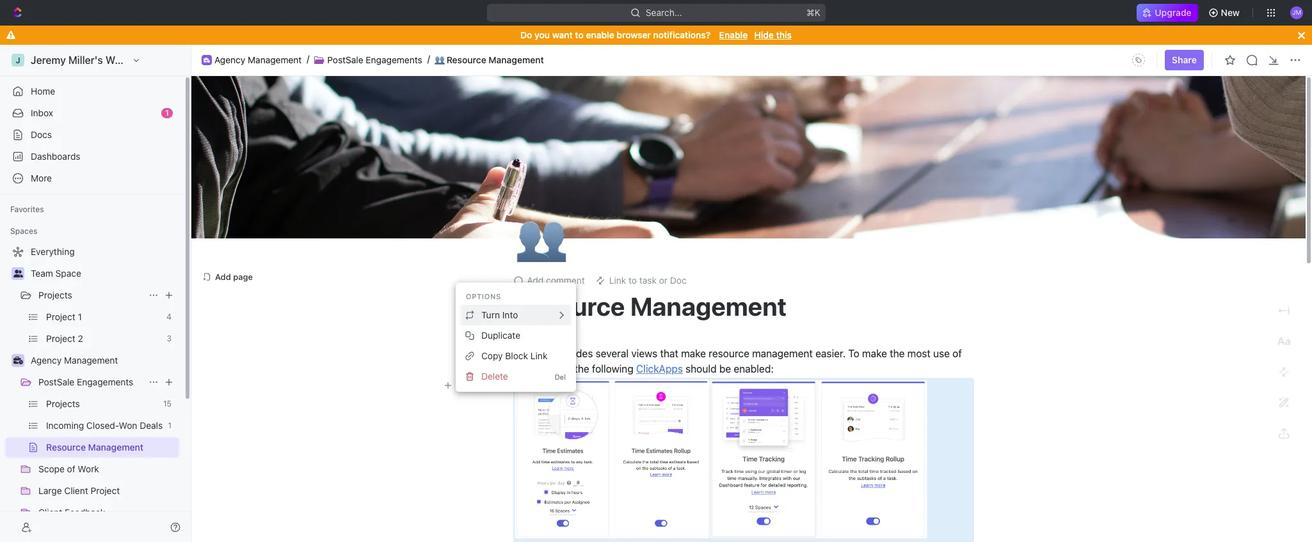 Task type: describe. For each thing, give the bounding box(es) containing it.
of
[[953, 349, 962, 360]]

resource management
[[513, 292, 787, 322]]

into
[[503, 310, 518, 321]]

copy
[[482, 351, 503, 362]]

use
[[934, 349, 950, 360]]

options
[[466, 293, 501, 301]]

team
[[31, 268, 53, 279]]

engagements inside sidebar navigation
[[77, 377, 133, 388]]

0 vertical spatial resource
[[447, 54, 486, 65]]

these
[[514, 364, 540, 375]]

turn into
[[482, 310, 518, 321]]

that
[[660, 349, 679, 360]]

space
[[55, 268, 81, 279]]

turn into button
[[461, 305, 571, 326]]

docs
[[31, 129, 52, 140]]

do
[[521, 29, 532, 40]]

postsale engagements inside sidebar navigation
[[38, 377, 133, 388]]

favorites button
[[5, 202, 49, 218]]

add page
[[215, 272, 253, 282]]

1 horizontal spatial agency management link
[[215, 54, 302, 66]]

0 vertical spatial postsale
[[327, 54, 363, 65]]

this
[[776, 29, 792, 40]]

dashboards link
[[5, 147, 179, 167]]

agency for the left "agency management" link
[[31, 355, 62, 366]]

management
[[752, 349, 813, 360]]

projects
[[38, 290, 72, 301]]

share
[[1172, 54, 1197, 65]]

notifications?
[[654, 29, 711, 40]]

home link
[[5, 81, 179, 102]]

tree inside sidebar navigation
[[5, 242, 179, 543]]

agency management for the left "agency management" link
[[31, 355, 118, 366]]

business time image for "agency management" link to the right
[[204, 57, 210, 63]]

0 vertical spatial the
[[890, 349, 905, 360]]

clickapps
[[636, 364, 683, 375]]

add for add comment
[[527, 276, 544, 286]]

views
[[632, 349, 658, 360]]

block
[[505, 351, 528, 362]]

docs link
[[5, 125, 179, 145]]

dashboards
[[31, 151, 80, 162]]

inbox
[[31, 108, 53, 118]]

agency management for "agency management" link to the right
[[215, 54, 302, 65]]

business time image for the left "agency management" link
[[13, 357, 23, 365]]

1 vertical spatial resource
[[513, 292, 625, 322]]

👥 resource management
[[435, 54, 544, 65]]

link
[[531, 351, 548, 362]]

you
[[535, 29, 550, 40]]

comment
[[546, 276, 585, 286]]

be
[[720, 364, 731, 375]]

1 vertical spatial the
[[575, 364, 590, 375]]

agency for "agency management" link to the right
[[215, 54, 245, 65]]

duplicate
[[482, 330, 521, 341]]

easier.
[[816, 349, 846, 360]]

do you want to enable browser notifications? enable hide this
[[521, 29, 792, 40]]

0 vertical spatial postsale engagements
[[327, 54, 422, 65]]

user group image
[[13, 270, 23, 278]]

turn
[[482, 310, 500, 321]]



Task type: vqa. For each thing, say whether or not it's contained in the screenshot.
"the" to the top
yes



Task type: locate. For each thing, give the bounding box(es) containing it.
add left page
[[215, 272, 231, 282]]

engagements
[[366, 54, 422, 65], [77, 377, 133, 388]]

1 horizontal spatial resource
[[513, 292, 625, 322]]

projects link
[[38, 286, 143, 306]]

1 vertical spatial agency
[[31, 355, 62, 366]]

postsale engagements
[[327, 54, 422, 65], [38, 377, 133, 388]]

business time image
[[204, 57, 210, 63], [13, 357, 23, 365]]

agency management inside tree
[[31, 355, 118, 366]]

1 horizontal spatial agency management
[[215, 54, 302, 65]]

following
[[592, 364, 634, 375]]

make right the to
[[863, 349, 887, 360]]

1 horizontal spatial agency
[[215, 54, 245, 65]]

1 horizontal spatial business time image
[[204, 57, 210, 63]]

0 vertical spatial postsale engagements link
[[327, 54, 422, 66]]

upgrade
[[1155, 7, 1192, 18]]

1 horizontal spatial add
[[527, 276, 544, 286]]

delete
[[482, 371, 508, 382]]

business time image inside tree
[[13, 357, 23, 365]]

the down provides
[[575, 364, 590, 375]]

0 vertical spatial agency
[[215, 54, 245, 65]]

copy block link button
[[461, 346, 571, 367]]

postsale inside sidebar navigation
[[38, 377, 74, 388]]

sidebar navigation
[[0, 45, 191, 543]]

👥
[[435, 55, 445, 65]]

hide
[[754, 29, 774, 40]]

1 vertical spatial agency management
[[31, 355, 118, 366]]

postsale
[[327, 54, 363, 65], [38, 377, 74, 388]]

agency
[[215, 54, 245, 65], [31, 355, 62, 366]]

1 horizontal spatial postsale engagements
[[327, 54, 422, 65]]

agency management link
[[215, 54, 302, 66], [31, 351, 177, 371]]

0 horizontal spatial the
[[575, 364, 590, 375]]

add for add page
[[215, 272, 231, 282]]

0 horizontal spatial add
[[215, 272, 231, 282]]

1 vertical spatial postsale engagements link
[[38, 373, 143, 393]]

enable
[[720, 29, 748, 40]]

new button
[[1204, 3, 1248, 23]]

team space link
[[31, 264, 177, 284]]

0 vertical spatial engagements
[[366, 54, 422, 65]]

0 vertical spatial agency management
[[215, 54, 302, 65]]

add comment
[[527, 276, 585, 286]]

1 horizontal spatial the
[[890, 349, 905, 360]]

1 horizontal spatial engagements
[[366, 54, 422, 65]]

several
[[596, 349, 629, 360]]

0 vertical spatial business time image
[[204, 57, 210, 63]]

agency management
[[215, 54, 302, 65], [31, 355, 118, 366]]

agency inside tree
[[31, 355, 62, 366]]

management
[[248, 54, 302, 65], [489, 54, 544, 65], [631, 292, 787, 322], [64, 355, 118, 366]]

browser
[[617, 29, 651, 40]]

page
[[233, 272, 253, 282]]

favorites
[[10, 205, 44, 215]]

⌘k
[[807, 7, 821, 18]]

clickup provides several views that make resource management easier. to make the most use of these views, the following
[[514, 349, 965, 375]]

copy block link
[[482, 351, 548, 362]]

should
[[686, 364, 717, 375]]

want
[[552, 29, 573, 40]]

1 horizontal spatial postsale engagements link
[[327, 54, 422, 66]]

upgrade link
[[1137, 4, 1198, 22]]

add
[[215, 272, 231, 282], [527, 276, 544, 286]]

0 horizontal spatial agency management
[[31, 355, 118, 366]]

1 vertical spatial engagements
[[77, 377, 133, 388]]

spaces
[[10, 227, 37, 236]]

duplicate button
[[461, 326, 571, 346]]

provides
[[553, 349, 593, 360]]

new
[[1221, 7, 1240, 18]]

make up should
[[681, 349, 706, 360]]

1 make from the left
[[681, 349, 706, 360]]

0 horizontal spatial postsale
[[38, 377, 74, 388]]

0 horizontal spatial business time image
[[13, 357, 23, 365]]

1 horizontal spatial make
[[863, 349, 887, 360]]

enable
[[586, 29, 615, 40]]

make
[[681, 349, 706, 360], [863, 349, 887, 360]]

to
[[849, 349, 860, 360]]

1 vertical spatial business time image
[[13, 357, 23, 365]]

tree
[[5, 242, 179, 543]]

enabled:
[[734, 364, 774, 375]]

resource
[[447, 54, 486, 65], [513, 292, 625, 322]]

the
[[890, 349, 905, 360], [575, 364, 590, 375]]

views,
[[543, 364, 572, 375]]

del
[[555, 373, 566, 381]]

most
[[908, 349, 931, 360]]

resource
[[709, 349, 750, 360]]

postsale engagements link
[[327, 54, 422, 66], [38, 373, 143, 393]]

add left comment
[[527, 276, 544, 286]]

1 vertical spatial agency management link
[[31, 351, 177, 371]]

home
[[31, 86, 55, 97]]

0 horizontal spatial agency management link
[[31, 351, 177, 371]]

team space
[[31, 268, 81, 279]]

to
[[575, 29, 584, 40]]

the left 'most'
[[890, 349, 905, 360]]

tree containing team space
[[5, 242, 179, 543]]

2 make from the left
[[863, 349, 887, 360]]

1
[[165, 108, 169, 118]]

0 horizontal spatial engagements
[[77, 377, 133, 388]]

0 vertical spatial agency management link
[[215, 54, 302, 66]]

0 horizontal spatial make
[[681, 349, 706, 360]]

0 horizontal spatial postsale engagements
[[38, 377, 133, 388]]

clickapps link
[[636, 364, 683, 375]]

search...
[[646, 7, 682, 18]]

0 horizontal spatial resource
[[447, 54, 486, 65]]

1 horizontal spatial postsale
[[327, 54, 363, 65]]

1 vertical spatial postsale
[[38, 377, 74, 388]]

0 horizontal spatial postsale engagements link
[[38, 373, 143, 393]]

clickapps should be enabled:
[[636, 364, 774, 375]]

management inside tree
[[64, 355, 118, 366]]

clickup
[[514, 349, 551, 360]]

0 horizontal spatial agency
[[31, 355, 62, 366]]

resource down comment
[[513, 292, 625, 322]]

resource right 👥
[[447, 54, 486, 65]]

1 vertical spatial postsale engagements
[[38, 377, 133, 388]]



